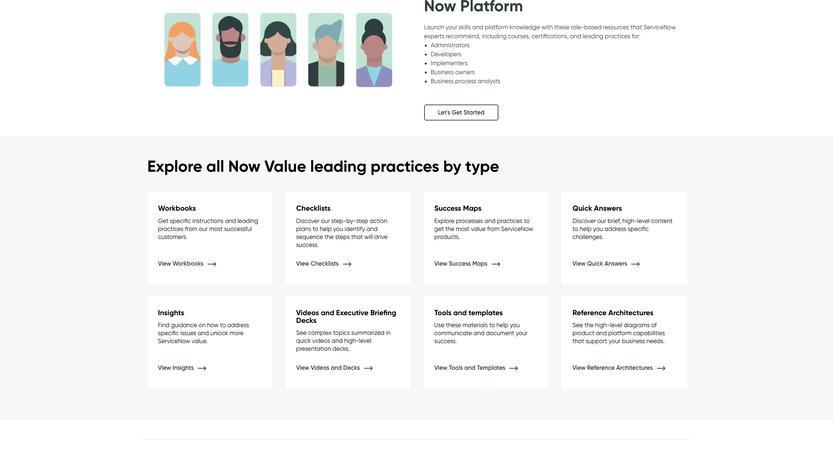 Task type: vqa. For each thing, say whether or not it's contained in the screenshot.


Task type: describe. For each thing, give the bounding box(es) containing it.
get inside get specific instructions and leading practices from our most successful customers.
[[158, 218, 169, 225]]

owners
[[456, 69, 475, 76]]

0 vertical spatial success
[[435, 204, 462, 213]]

courses,
[[509, 33, 531, 40]]

0 vertical spatial workbooks
[[158, 204, 196, 213]]

see for reference architectures
[[573, 322, 584, 329]]

view reference architectures
[[573, 365, 655, 372]]

you inside discover our brief, high-level content to help you address specific challenges.
[[594, 226, 604, 233]]

plans
[[296, 226, 311, 233]]

you inside use these materials to help you communicate and document your success.
[[510, 322, 520, 329]]

that inside discover our step-by-step action plans to help you identify and sequence the steps that will drive success.
[[352, 234, 363, 241]]

these inside launch your skills and platform knowledge with these role-based resources that servicenow experts recommend, including courses, certifications, and leading practices for: administrators developers implementers business owners business process analysts
[[555, 24, 570, 31]]

1 vertical spatial success
[[449, 260, 471, 268]]

decks.
[[333, 346, 350, 353]]

will
[[365, 234, 373, 241]]

see for videos and executive briefing decks
[[296, 330, 307, 337]]

customers.
[[158, 234, 188, 241]]

by
[[444, 156, 462, 176]]

summarized
[[352, 330, 385, 337]]

view checklists
[[296, 260, 340, 268]]

by-
[[347, 218, 357, 225]]

and right skills
[[473, 24, 484, 31]]

to inside find guidance on how to address specific issues and unlock more servicenow value.
[[220, 322, 226, 329]]

analysts
[[478, 78, 501, 85]]

success. inside use these materials to help you communicate and document your success.
[[435, 338, 457, 345]]

of
[[652, 322, 657, 329]]

address inside find guidance on how to address specific issues and unlock more servicenow value.
[[227, 322, 249, 329]]

help inside use these materials to help you communicate and document your success.
[[497, 322, 509, 329]]

quick
[[296, 338, 311, 345]]

role-
[[571, 24, 585, 31]]

based
[[585, 24, 602, 31]]

with
[[542, 24, 553, 31]]

find guidance on how to address specific issues and unlock more servicenow value.
[[158, 322, 249, 345]]

view workbooks link
[[158, 260, 226, 268]]

specific inside get specific instructions and leading practices from our most successful customers.
[[170, 218, 191, 225]]

developers
[[431, 51, 462, 58]]

quick answers
[[573, 204, 623, 213]]

1 vertical spatial reference
[[588, 365, 615, 372]]

challenges.
[[573, 234, 604, 241]]

view for workbooks
[[158, 260, 171, 268]]

from inside explore processes and practices to get the most value from servicenow products.
[[488, 226, 500, 233]]

and left templates
[[465, 365, 476, 372]]

to inside explore processes and practices to get the most value from servicenow products.
[[525, 218, 530, 225]]

1 business from the top
[[431, 69, 454, 76]]

1 vertical spatial checklists
[[311, 260, 339, 268]]

2 business from the top
[[431, 78, 454, 85]]

and inside videos and executive briefing decks
[[321, 309, 335, 318]]

view for checklists
[[296, 260, 310, 268]]

executive
[[336, 309, 369, 318]]

level inside see complex topics summarized in quick videos and high-level presentation decks.
[[359, 338, 372, 345]]

more
[[230, 330, 244, 337]]

view for videos and executive briefing decks
[[296, 365, 310, 372]]

view reference architectures link
[[573, 365, 676, 372]]

get
[[435, 226, 444, 233]]

and inside find guidance on how to address specific issues and unlock more servicenow value.
[[198, 330, 209, 337]]

0 vertical spatial tools
[[435, 309, 452, 318]]

0 vertical spatial checklists
[[296, 204, 331, 213]]

find
[[158, 322, 170, 329]]

0 vertical spatial architectures
[[609, 309, 654, 318]]

diagrams
[[624, 322, 650, 329]]

most inside explore processes and practices to get the most value from servicenow products.
[[456, 226, 470, 233]]

guidance
[[171, 322, 197, 329]]

platform inside launch your skills and platform knowledge with these role-based resources that servicenow experts recommend, including courses, certifications, and leading practices for: administrators developers implementers business owners business process analysts
[[485, 24, 509, 31]]

sequence
[[296, 234, 323, 241]]

1 vertical spatial quick
[[588, 260, 604, 268]]

practices inside get specific instructions and leading practices from our most successful customers.
[[158, 226, 184, 233]]

these inside use these materials to help you communicate and document your success.
[[446, 322, 461, 329]]

0 vertical spatial reference
[[573, 309, 607, 318]]

view for success maps
[[435, 260, 448, 268]]

servicenow inside launch your skills and platform knowledge with these role-based resources that servicenow experts recommend, including courses, certifications, and leading practices for: administrators developers implementers business owners business process analysts
[[644, 24, 676, 31]]

explore processes and practices to get the most value from servicenow products.
[[435, 218, 534, 241]]

level inside discover our brief, high-level content to help you address specific challenges.
[[638, 218, 650, 225]]

how
[[207, 322, 219, 329]]

identify
[[345, 226, 365, 233]]

templates
[[469, 309, 503, 318]]

support
[[586, 338, 608, 345]]

now
[[228, 156, 261, 176]]

for:
[[632, 33, 641, 40]]

topics
[[333, 330, 350, 337]]

1 vertical spatial workbooks
[[173, 260, 204, 268]]

leading for explore all now value leading practices by type
[[311, 156, 367, 176]]

in
[[386, 330, 391, 337]]

processes
[[456, 218, 484, 225]]

platform inside see the high-level diagrams of product and platform capabilities that support your business needs.
[[609, 330, 632, 337]]

complex
[[308, 330, 332, 337]]

view checklists link
[[296, 260, 361, 268]]

1 vertical spatial answers
[[605, 260, 628, 268]]

from inside get specific instructions and leading practices from our most successful customers.
[[185, 226, 198, 233]]

view quick answers link
[[573, 260, 650, 268]]

briefing
[[371, 309, 397, 318]]

view for insights
[[158, 365, 171, 372]]

use
[[435, 322, 445, 329]]

0 vertical spatial answers
[[595, 204, 623, 213]]

1 vertical spatial tools
[[449, 365, 463, 372]]

type
[[466, 156, 500, 176]]

the inside discover our step-by-step action plans to help you identify and sequence the steps that will drive success.
[[325, 234, 334, 241]]

communicate
[[435, 330, 472, 337]]

view insights link
[[158, 365, 216, 372]]

view tools and templates
[[435, 365, 507, 372]]

and down decks. on the bottom of page
[[331, 365, 342, 372]]

use these materials to help you communicate and document your success.
[[435, 322, 528, 345]]

tools and templates
[[435, 309, 503, 318]]

view for quick answers
[[573, 260, 586, 268]]

certifications,
[[532, 33, 569, 40]]

steps
[[335, 234, 350, 241]]

started​
[[464, 109, 485, 116]]

specific inside discover our brief, high-level content to help you address specific challenges.
[[628, 226, 649, 233]]

1 vertical spatial videos
[[311, 365, 330, 372]]

see complex topics summarized in quick videos and high-level presentation decks.
[[296, 330, 391, 353]]

view videos and decks
[[296, 365, 362, 372]]

see the high-level diagrams of product and platform capabilities that support your business needs.
[[573, 322, 666, 345]]

the inside see the high-level diagrams of product and platform capabilities that support your business needs.
[[585, 322, 594, 329]]

decks inside videos and executive briefing decks
[[296, 316, 317, 325]]

needs.
[[647, 338, 665, 345]]

issues
[[181, 330, 197, 337]]

process
[[456, 78, 477, 85]]

our for quick answers
[[598, 218, 607, 225]]

let's get started​ link
[[424, 105, 499, 121]]

reference architectures
[[573, 309, 654, 318]]

view insights
[[158, 365, 195, 372]]

1 vertical spatial maps
[[473, 260, 488, 268]]

including
[[482, 33, 507, 40]]

to inside discover our brief, high-level content to help you address specific challenges.
[[573, 226, 579, 233]]

step
[[357, 218, 369, 225]]

instructions
[[193, 218, 224, 225]]

get specific instructions and leading practices from our most successful customers.
[[158, 218, 258, 241]]

experts
[[424, 33, 445, 40]]



Task type: locate. For each thing, give the bounding box(es) containing it.
platform
[[485, 24, 509, 31], [609, 330, 632, 337]]

let's
[[438, 109, 451, 116]]

see up product
[[573, 322, 584, 329]]

0 horizontal spatial you
[[334, 226, 343, 233]]

that down product
[[573, 338, 585, 345]]

0 vertical spatial maps
[[463, 204, 482, 213]]

quick
[[573, 204, 593, 213], [588, 260, 604, 268]]

videos up the complex
[[296, 309, 319, 318]]

your left skills
[[446, 24, 458, 31]]

0 horizontal spatial help
[[320, 226, 332, 233]]

success down "products."
[[449, 260, 471, 268]]

videos and executive briefing decks
[[296, 309, 397, 325]]

high- down topics
[[345, 338, 359, 345]]

and up 'materials'
[[454, 309, 467, 318]]

specific inside find guidance on how to address specific issues and unlock more servicenow value.
[[158, 330, 179, 337]]

0 vertical spatial decks
[[296, 316, 317, 325]]

videos
[[296, 309, 319, 318], [311, 365, 330, 372]]

view success maps
[[435, 260, 489, 268]]

0 vertical spatial the
[[446, 226, 455, 233]]

see up quick
[[296, 330, 307, 337]]

1 horizontal spatial discover
[[573, 218, 596, 225]]

0 horizontal spatial servicenow
[[158, 338, 190, 345]]

high-
[[623, 218, 638, 225], [596, 322, 611, 329], [345, 338, 359, 345]]

explore all now value leading practices by type
[[147, 156, 500, 176]]

templates
[[477, 365, 506, 372]]

0 vertical spatial videos
[[296, 309, 319, 318]]

step-
[[332, 218, 347, 225]]

skills
[[459, 24, 471, 31]]

level inside see the high-level diagrams of product and platform capabilities that support your business needs.
[[611, 322, 623, 329]]

0 vertical spatial business
[[431, 69, 454, 76]]

presentation
[[296, 346, 331, 353]]

decks up the complex
[[296, 316, 317, 325]]

workbooks up customers.
[[158, 204, 196, 213]]

and up will
[[367, 226, 378, 233]]

explore for explore processes and practices to get the most value from servicenow products.
[[435, 218, 455, 225]]

view success maps link
[[435, 260, 510, 268]]

leading for get specific instructions and leading practices from our most successful customers.
[[238, 218, 258, 225]]

product
[[573, 330, 595, 337]]

level down the reference architectures
[[611, 322, 623, 329]]

insights down value.
[[173, 365, 194, 372]]

high- right the brief,
[[623, 218, 638, 225]]

get
[[452, 109, 463, 116], [158, 218, 169, 225]]

1 horizontal spatial from
[[488, 226, 500, 233]]

1 vertical spatial success.
[[435, 338, 457, 345]]

2 vertical spatial the
[[585, 322, 594, 329]]

high- inside discover our brief, high-level content to help you address specific challenges.
[[623, 218, 638, 225]]

success up get on the right
[[435, 204, 462, 213]]

1 horizontal spatial see
[[573, 322, 584, 329]]

you down step-
[[334, 226, 343, 233]]

1 vertical spatial the
[[325, 234, 334, 241]]

success. down 'sequence'
[[296, 242, 319, 249]]

these up 'communicate'
[[446, 322, 461, 329]]

most inside get specific instructions and leading practices from our most successful customers.
[[209, 226, 223, 233]]

servicenow inside explore processes and practices to get the most value from servicenow products.
[[502, 226, 534, 233]]

1 vertical spatial architectures
[[617, 365, 653, 372]]

view videos and decks link
[[296, 365, 383, 372]]

business
[[431, 69, 454, 76], [431, 78, 454, 85]]

view tools and templates link
[[435, 365, 528, 372]]

discover up plans
[[296, 218, 320, 225]]

view for tools and templates
[[435, 365, 448, 372]]

insights
[[158, 309, 184, 318], [173, 365, 194, 372]]

architectures
[[609, 309, 654, 318], [617, 365, 653, 372]]

1 vertical spatial see
[[296, 330, 307, 337]]

1 horizontal spatial success.
[[435, 338, 457, 345]]

2 vertical spatial level
[[359, 338, 372, 345]]

1 vertical spatial high-
[[596, 322, 611, 329]]

leading inside launch your skills and platform knowledge with these role-based resources that servicenow experts recommend, including courses, certifications, and leading practices for: administrators developers implementers business owners business process analysts
[[583, 33, 604, 40]]

most down the "processes"
[[456, 226, 470, 233]]

videos inside videos and executive briefing decks
[[296, 309, 319, 318]]

materials
[[463, 322, 488, 329]]

document
[[486, 330, 515, 337]]

high- inside see the high-level diagrams of product and platform capabilities that support your business needs.
[[596, 322, 611, 329]]

see inside see the high-level diagrams of product and platform capabilities that support your business needs.
[[573, 322, 584, 329]]

1 horizontal spatial help
[[497, 322, 509, 329]]

business
[[623, 338, 646, 345]]

discover for quick answers
[[573, 218, 596, 225]]

level left content
[[638, 218, 650, 225]]

these right with
[[555, 24, 570, 31]]

1 discover from the left
[[296, 218, 320, 225]]

discover inside discover our brief, high-level content to help you address specific challenges.
[[573, 218, 596, 225]]

practices
[[605, 33, 631, 40], [371, 156, 440, 176], [497, 218, 523, 225], [158, 226, 184, 233]]

implementers
[[431, 60, 468, 67]]

value
[[265, 156, 307, 176]]

1 vertical spatial insights
[[173, 365, 194, 372]]

2 vertical spatial your
[[609, 338, 621, 345]]

0 vertical spatial get
[[452, 109, 463, 116]]

0 horizontal spatial see
[[296, 330, 307, 337]]

0 vertical spatial insights
[[158, 309, 184, 318]]

high- down the reference architectures
[[596, 322, 611, 329]]

decks down decks. on the bottom of page
[[344, 365, 360, 372]]

and inside discover our step-by-step action plans to help you identify and sequence the steps that will drive success.
[[367, 226, 378, 233]]

help up challenges.
[[580, 226, 592, 233]]

1 vertical spatial level
[[611, 322, 623, 329]]

launch your skills and platform knowledge with these role-based resources that servicenow experts recommend, including courses, certifications, and leading practices for: administrators developers implementers business owners business process analysts
[[424, 24, 676, 85]]

architectures down business
[[617, 365, 653, 372]]

help
[[320, 226, 332, 233], [580, 226, 592, 233], [497, 322, 509, 329]]

leading inside get specific instructions and leading practices from our most successful customers.
[[238, 218, 258, 225]]

level down summarized
[[359, 338, 372, 345]]

explore inside explore processes and practices to get the most value from servicenow products.
[[435, 218, 455, 225]]

1 horizontal spatial the
[[446, 226, 455, 233]]

all
[[207, 156, 224, 176]]

your inside launch your skills and platform knowledge with these role-based resources that servicenow experts recommend, including courses, certifications, and leading practices for: administrators developers implementers business owners business process analysts
[[446, 24, 458, 31]]

discover up challenges.
[[573, 218, 596, 225]]

our inside discover our step-by-step action plans to help you identify and sequence the steps that will drive success.
[[321, 218, 330, 225]]

content
[[652, 218, 673, 225]]

our left the brief,
[[598, 218, 607, 225]]

brief,
[[608, 218, 622, 225]]

0 horizontal spatial leading
[[238, 218, 258, 225]]

address down the brief,
[[605, 226, 627, 233]]

servicenow inside find guidance on how to address specific issues and unlock more servicenow value.
[[158, 338, 190, 345]]

resources
[[604, 24, 630, 31]]

0 horizontal spatial discover
[[296, 218, 320, 225]]

2 horizontal spatial leading
[[583, 33, 604, 40]]

the up "products."
[[446, 226, 455, 233]]

and up successful
[[225, 218, 236, 225]]

success.
[[296, 242, 319, 249], [435, 338, 457, 345]]

0 vertical spatial your
[[446, 24, 458, 31]]

knowledge
[[510, 24, 540, 31]]

0 horizontal spatial decks
[[296, 316, 317, 325]]

success. inside discover our step-by-step action plans to help you identify and sequence the steps that will drive success.
[[296, 242, 319, 249]]

most down instructions
[[209, 226, 223, 233]]

the inside explore processes and practices to get the most value from servicenow products.
[[446, 226, 455, 233]]

0 vertical spatial explore
[[147, 156, 203, 176]]

practices inside launch your skills and platform knowledge with these role-based resources that servicenow experts recommend, including courses, certifications, and leading practices for: administrators developers implementers business owners business process analysts
[[605, 33, 631, 40]]

and inside see complex topics summarized in quick videos and high-level presentation decks.
[[332, 338, 343, 345]]

capabilities
[[634, 330, 666, 337]]

administrators
[[431, 42, 470, 49]]

tools
[[435, 309, 452, 318], [449, 365, 463, 372]]

platform up the including
[[485, 24, 509, 31]]

1 vertical spatial that
[[352, 234, 363, 241]]

2 horizontal spatial the
[[585, 322, 594, 329]]

0 vertical spatial servicenow
[[644, 24, 676, 31]]

let's get started​
[[438, 109, 485, 116]]

your right document
[[516, 330, 528, 337]]

that down identify
[[352, 234, 363, 241]]

you inside discover our step-by-step action plans to help you identify and sequence the steps that will drive success.
[[334, 226, 343, 233]]

quick down challenges.
[[588, 260, 604, 268]]

2 horizontal spatial that
[[631, 24, 643, 31]]

2 from from the left
[[488, 226, 500, 233]]

0 horizontal spatial success.
[[296, 242, 319, 249]]

1 horizontal spatial explore
[[435, 218, 455, 225]]

0 vertical spatial success.
[[296, 242, 319, 249]]

discover
[[296, 218, 320, 225], [573, 218, 596, 225]]

0 horizontal spatial the
[[325, 234, 334, 241]]

successful
[[224, 226, 252, 233]]

0 horizontal spatial platform
[[485, 24, 509, 31]]

practices inside explore processes and practices to get the most value from servicenow products.
[[497, 218, 523, 225]]

0 vertical spatial see
[[573, 322, 584, 329]]

and inside see the high-level diagrams of product and platform capabilities that support your business needs.
[[596, 330, 607, 337]]

get inside let's get started​ link
[[452, 109, 463, 116]]

to inside use these materials to help you communicate and document your success.
[[490, 322, 496, 329]]

1 horizontal spatial address
[[605, 226, 627, 233]]

discover our brief, high-level content to help you address specific challenges.
[[573, 218, 673, 241]]

your right 'support'
[[609, 338, 621, 345]]

1 horizontal spatial level
[[611, 322, 623, 329]]

1 from from the left
[[185, 226, 198, 233]]

unlock
[[211, 330, 228, 337]]

1 vertical spatial leading
[[311, 156, 367, 176]]

and up 'support'
[[596, 330, 607, 337]]

you up document
[[510, 322, 520, 329]]

2 horizontal spatial high-
[[623, 218, 638, 225]]

value.
[[192, 338, 208, 345]]

high- inside see complex topics summarized in quick videos and high-level presentation decks.
[[345, 338, 359, 345]]

2 horizontal spatial level
[[638, 218, 650, 225]]

and up value
[[485, 218, 496, 225]]

that inside launch your skills and platform knowledge with these role-based resources that servicenow experts recommend, including courses, certifications, and leading practices for: administrators developers implementers business owners business process analysts
[[631, 24, 643, 31]]

our down instructions
[[199, 226, 208, 233]]

the
[[446, 226, 455, 233], [325, 234, 334, 241], [585, 322, 594, 329]]

and down 'on'
[[198, 330, 209, 337]]

help up document
[[497, 322, 509, 329]]

1 vertical spatial explore
[[435, 218, 455, 225]]

that up for:
[[631, 24, 643, 31]]

1 most from the left
[[209, 226, 223, 233]]

success. down 'communicate'
[[435, 338, 457, 345]]

0 vertical spatial platform
[[485, 24, 509, 31]]

specific
[[170, 218, 191, 225], [628, 226, 649, 233], [158, 330, 179, 337]]

reference up product
[[573, 309, 607, 318]]

2 horizontal spatial you
[[594, 226, 604, 233]]

the left "steps"
[[325, 234, 334, 241]]

0 horizontal spatial get
[[158, 218, 169, 225]]

1 horizontal spatial get
[[452, 109, 463, 116]]

action
[[370, 218, 388, 225]]

and up decks. on the bottom of page
[[332, 338, 343, 345]]

that inside see the high-level diagrams of product and platform capabilities that support your business needs.
[[573, 338, 585, 345]]

1 horizontal spatial leading
[[311, 156, 367, 176]]

1 vertical spatial specific
[[628, 226, 649, 233]]

drive
[[375, 234, 388, 241]]

your inside see the high-level diagrams of product and platform capabilities that support your business needs.
[[609, 338, 621, 345]]

address inside discover our brief, high-level content to help you address specific challenges.
[[605, 226, 627, 233]]

discover inside discover our step-by-step action plans to help you identify and sequence the steps that will drive success.
[[296, 218, 320, 225]]

our for checklists
[[321, 218, 330, 225]]

our inside get specific instructions and leading practices from our most successful customers.
[[199, 226, 208, 233]]

from right value
[[488, 226, 500, 233]]

address
[[605, 226, 627, 233], [227, 322, 249, 329]]

and inside get specific instructions and leading practices from our most successful customers.
[[225, 218, 236, 225]]

success maps
[[435, 204, 482, 213]]

videos down presentation at bottom
[[311, 365, 330, 372]]

see inside see complex topics summarized in quick videos and high-level presentation decks.
[[296, 330, 307, 337]]

checklists down 'sequence'
[[311, 260, 339, 268]]

0 horizontal spatial that
[[352, 234, 363, 241]]

and down 'materials'
[[474, 330, 485, 337]]

0 horizontal spatial explore
[[147, 156, 203, 176]]

1 vertical spatial your
[[516, 330, 528, 337]]

discover for checklists
[[296, 218, 320, 225]]

help down step-
[[320, 226, 332, 233]]

2 vertical spatial leading
[[238, 218, 258, 225]]

1 horizontal spatial these
[[555, 24, 570, 31]]

2 horizontal spatial our
[[598, 218, 607, 225]]

reference down 'support'
[[588, 365, 615, 372]]

quick up challenges.
[[573, 204, 593, 213]]

help inside discover our brief, high-level content to help you address specific challenges.
[[580, 226, 592, 233]]

1 horizontal spatial decks
[[344, 365, 360, 372]]

architectures up the diagrams
[[609, 309, 654, 318]]

1 vertical spatial platform
[[609, 330, 632, 337]]

workbooks down customers.
[[173, 260, 204, 268]]

1 horizontal spatial that
[[573, 338, 585, 345]]

from down instructions
[[185, 226, 198, 233]]

0 vertical spatial quick
[[573, 204, 593, 213]]

success
[[435, 204, 462, 213], [449, 260, 471, 268]]

1 horizontal spatial platform
[[609, 330, 632, 337]]

and
[[473, 24, 484, 31], [571, 33, 582, 40], [225, 218, 236, 225], [485, 218, 496, 225], [367, 226, 378, 233], [321, 309, 335, 318], [454, 309, 467, 318], [198, 330, 209, 337], [474, 330, 485, 337], [596, 330, 607, 337], [332, 338, 343, 345], [331, 365, 342, 372], [465, 365, 476, 372]]

that
[[631, 24, 643, 31], [352, 234, 363, 241], [573, 338, 585, 345]]

your
[[446, 24, 458, 31], [516, 330, 528, 337], [609, 338, 621, 345]]

to inside discover our step-by-step action plans to help you identify and sequence the steps that will drive success.
[[313, 226, 319, 233]]

our left step-
[[321, 218, 330, 225]]

workbooks
[[158, 204, 196, 213], [173, 260, 204, 268]]

see
[[573, 322, 584, 329], [296, 330, 307, 337]]

2 vertical spatial specific
[[158, 330, 179, 337]]

platform up business
[[609, 330, 632, 337]]

0 horizontal spatial most
[[209, 226, 223, 233]]

explore for explore all now value leading practices by type
[[147, 156, 203, 176]]

videos
[[313, 338, 331, 345]]

get up customers.
[[158, 218, 169, 225]]

1 horizontal spatial servicenow
[[502, 226, 534, 233]]

0 horizontal spatial our
[[199, 226, 208, 233]]

2 vertical spatial servicenow
[[158, 338, 190, 345]]

get right let's at the top right of the page
[[452, 109, 463, 116]]

leading
[[583, 33, 604, 40], [311, 156, 367, 176], [238, 218, 258, 225]]

you up challenges.
[[594, 226, 604, 233]]

and up the complex
[[321, 309, 335, 318]]

2 discover from the left
[[573, 218, 596, 225]]

0 vertical spatial high-
[[623, 218, 638, 225]]

and down role-
[[571, 33, 582, 40]]

insights up find on the left of the page
[[158, 309, 184, 318]]

checklists up plans
[[296, 204, 331, 213]]

value
[[471, 226, 486, 233]]

view
[[158, 260, 171, 268], [296, 260, 310, 268], [435, 260, 448, 268], [573, 260, 586, 268], [158, 365, 171, 372], [296, 365, 310, 372], [435, 365, 448, 372], [573, 365, 586, 372]]

0 vertical spatial specific
[[170, 218, 191, 225]]

2 most from the left
[[456, 226, 470, 233]]

help inside discover our step-by-step action plans to help you identify and sequence the steps that will drive success.
[[320, 226, 332, 233]]

and inside use these materials to help you communicate and document your success.
[[474, 330, 485, 337]]

1 horizontal spatial most
[[456, 226, 470, 233]]

0 vertical spatial leading
[[583, 33, 604, 40]]

0 vertical spatial address
[[605, 226, 627, 233]]

products.
[[435, 234, 461, 241]]

0 horizontal spatial these
[[446, 322, 461, 329]]

our inside discover our brief, high-level content to help you address specific challenges.
[[598, 218, 607, 225]]

and inside explore processes and practices to get the most value from servicenow products.
[[485, 218, 496, 225]]

decks
[[296, 316, 317, 325], [344, 365, 360, 372]]

your inside use these materials to help you communicate and document your success.
[[516, 330, 528, 337]]

1 vertical spatial servicenow
[[502, 226, 534, 233]]

2 horizontal spatial servicenow
[[644, 24, 676, 31]]

reference
[[573, 309, 607, 318], [588, 365, 615, 372]]

answers
[[595, 204, 623, 213], [605, 260, 628, 268]]

0 horizontal spatial high-
[[345, 338, 359, 345]]

view workbooks
[[158, 260, 205, 268]]

0 horizontal spatial your
[[446, 24, 458, 31]]

1 vertical spatial decks
[[344, 365, 360, 372]]

1 horizontal spatial you
[[510, 322, 520, 329]]

address up the more
[[227, 322, 249, 329]]

1 horizontal spatial our
[[321, 218, 330, 225]]

recommend,
[[446, 33, 481, 40]]

launch
[[424, 24, 444, 31]]

0 vertical spatial level
[[638, 218, 650, 225]]

2 vertical spatial that
[[573, 338, 585, 345]]

view quick answers
[[573, 260, 629, 268]]

view for reference architectures
[[573, 365, 586, 372]]

the up product
[[585, 322, 594, 329]]

1 vertical spatial get
[[158, 218, 169, 225]]



